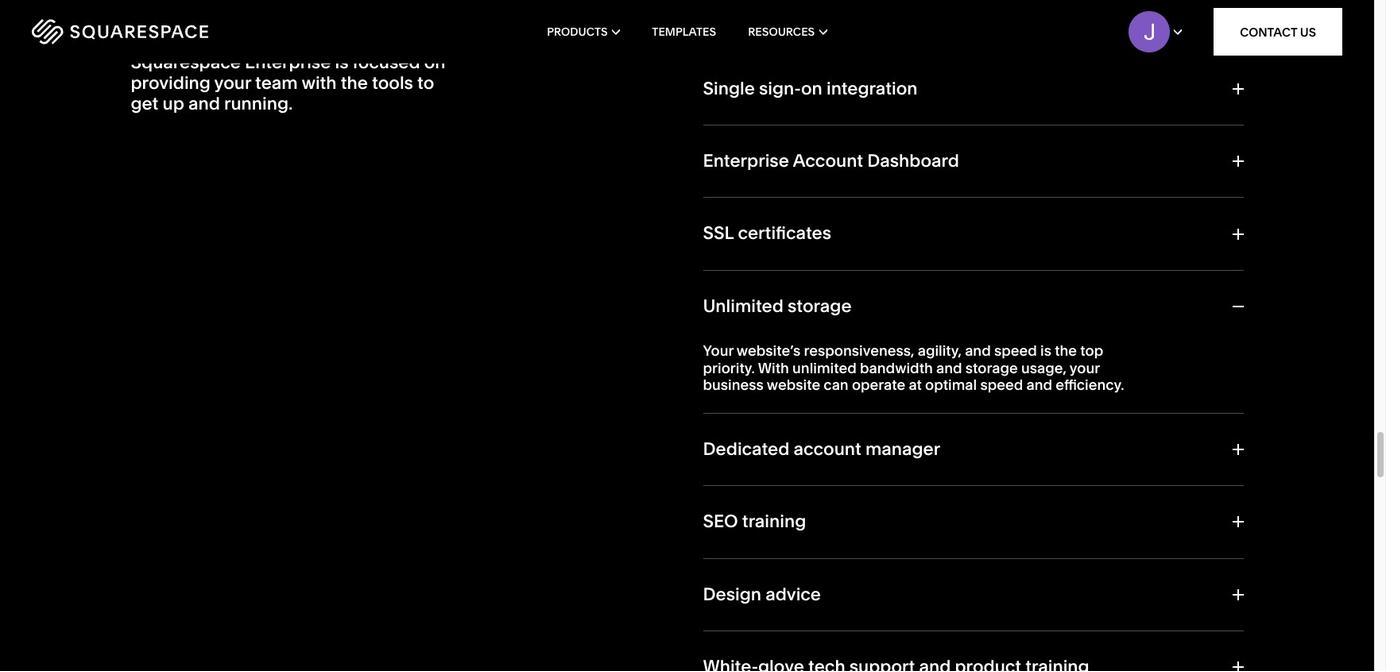 Task type: vqa. For each thing, say whether or not it's contained in the screenshot.
the leftmost fitness
no



Task type: describe. For each thing, give the bounding box(es) containing it.
enterprise inside the squarespace enterprise is focused on providing your team with the tools to get up and running.
[[245, 51, 331, 73]]

agility,
[[918, 342, 962, 360]]

and right at
[[937, 359, 963, 377]]

providing
[[131, 72, 211, 94]]

enterprise account dashboard
[[703, 150, 960, 172]]

unlimited
[[793, 359, 857, 377]]

single sign-on integration
[[703, 78, 918, 99]]

up
[[163, 93, 184, 115]]

dashboard
[[868, 150, 960, 172]]

design
[[703, 584, 762, 606]]

0 vertical spatial storage
[[788, 296, 852, 317]]

efficiency.
[[1056, 376, 1125, 395]]

website
[[767, 376, 821, 395]]

is inside your website's responsiveness, agility, and speed is the top priority. with unlimited bandwidth and storage usage, your business website can operate at optimal speed and efficiency.
[[1041, 342, 1052, 360]]

products button
[[547, 0, 620, 64]]

optimal
[[926, 376, 977, 395]]

focused
[[353, 51, 420, 73]]

the inside your website's responsiveness, agility, and speed is the top priority. with unlimited bandwidth and storage usage, your business website can operate at optimal speed and efficiency.
[[1055, 342, 1077, 360]]

seo training
[[703, 511, 806, 533]]

operate
[[852, 376, 906, 395]]

dedicated
[[703, 439, 790, 460]]

templates link
[[652, 0, 717, 64]]

get
[[131, 93, 159, 115]]

top
[[1081, 342, 1104, 360]]

and left efficiency.
[[1027, 376, 1053, 395]]

sign-
[[759, 78, 801, 99]]

on inside the squarespace enterprise is focused on providing your team with the tools to get up and running.
[[424, 51, 446, 73]]

contact us
[[1240, 24, 1317, 39]]

resources
[[748, 25, 815, 39]]

account
[[793, 150, 864, 172]]

ssl
[[703, 223, 734, 244]]

and right agility,
[[965, 342, 991, 360]]

squarespace logo link
[[32, 19, 294, 45]]

account
[[794, 439, 862, 460]]

templates
[[652, 25, 717, 39]]

1 horizontal spatial enterprise
[[703, 150, 789, 172]]

seo
[[703, 511, 738, 533]]

running.
[[224, 93, 293, 115]]

at
[[909, 376, 922, 395]]

your inside your website's responsiveness, agility, and speed is the top priority. with unlimited bandwidth and storage usage, your business website can operate at optimal speed and efficiency.
[[1070, 359, 1100, 377]]

products
[[547, 25, 608, 39]]

with
[[302, 72, 337, 94]]

responsiveness,
[[804, 342, 915, 360]]

design advice
[[703, 584, 821, 606]]

1 vertical spatial speed
[[981, 376, 1024, 395]]

your inside the squarespace enterprise is focused on providing your team with the tools to get up and running.
[[214, 72, 251, 94]]

resources button
[[748, 0, 828, 64]]



Task type: locate. For each thing, give the bounding box(es) containing it.
0 vertical spatial enterprise
[[245, 51, 331, 73]]

bandwidth
[[860, 359, 933, 377]]

1 vertical spatial your
[[1070, 359, 1100, 377]]

1 vertical spatial on
[[801, 78, 823, 99]]

advice
[[766, 584, 821, 606]]

1 vertical spatial the
[[1055, 342, 1077, 360]]

single
[[703, 78, 755, 99]]

to
[[417, 72, 434, 94]]

storage inside your website's responsiveness, agility, and speed is the top priority. with unlimited bandwidth and storage usage, your business website can operate at optimal speed and efficiency.
[[966, 359, 1018, 377]]

business
[[703, 376, 764, 395]]

enterprise up running.
[[245, 51, 331, 73]]

1 vertical spatial is
[[1041, 342, 1052, 360]]

is inside the squarespace enterprise is focused on providing your team with the tools to get up and running.
[[335, 51, 349, 73]]

unlimited storage
[[703, 296, 852, 317]]

on right tools at the top left of the page
[[424, 51, 446, 73]]

your right 'usage,'
[[1070, 359, 1100, 377]]

1 horizontal spatial is
[[1041, 342, 1052, 360]]

1 vertical spatial enterprise
[[703, 150, 789, 172]]

1 vertical spatial storage
[[966, 359, 1018, 377]]

team
[[255, 72, 298, 94]]

storage left 'usage,'
[[966, 359, 1018, 377]]

the right with
[[341, 72, 368, 94]]

ssl certificates
[[703, 223, 832, 244]]

the
[[341, 72, 368, 94], [1055, 342, 1077, 360]]

0 vertical spatial the
[[341, 72, 368, 94]]

0 horizontal spatial storage
[[788, 296, 852, 317]]

is left the focused
[[335, 51, 349, 73]]

is left top
[[1041, 342, 1052, 360]]

certificates
[[738, 223, 832, 244]]

training
[[743, 511, 806, 533]]

on left integration
[[801, 78, 823, 99]]

priority.
[[703, 359, 755, 377]]

speed
[[995, 342, 1037, 360], [981, 376, 1024, 395]]

squarespace logo image
[[32, 19, 208, 45]]

speed right agility,
[[995, 342, 1037, 360]]

0 vertical spatial on
[[424, 51, 446, 73]]

0 vertical spatial is
[[335, 51, 349, 73]]

1 horizontal spatial on
[[801, 78, 823, 99]]

dedicated account manager
[[703, 439, 941, 460]]

0 vertical spatial speed
[[995, 342, 1037, 360]]

0 vertical spatial your
[[214, 72, 251, 94]]

your
[[703, 342, 734, 360]]

squarespace
[[131, 51, 241, 73]]

on
[[424, 51, 446, 73], [801, 78, 823, 99]]

squarespace enterprise is focused on providing your team with the tools to get up and running.
[[131, 51, 446, 115]]

unlimited
[[703, 296, 784, 317]]

contact us link
[[1214, 8, 1343, 56]]

manager
[[866, 439, 941, 460]]

0 horizontal spatial on
[[424, 51, 446, 73]]

1 horizontal spatial the
[[1055, 342, 1077, 360]]

is
[[335, 51, 349, 73], [1041, 342, 1052, 360]]

integration
[[827, 78, 918, 99]]

storage up responsiveness,
[[788, 296, 852, 317]]

your
[[214, 72, 251, 94], [1070, 359, 1100, 377]]

and right up
[[188, 93, 220, 115]]

usage,
[[1022, 359, 1067, 377]]

the inside the squarespace enterprise is focused on providing your team with the tools to get up and running.
[[341, 72, 368, 94]]

tools
[[372, 72, 413, 94]]

0 horizontal spatial your
[[214, 72, 251, 94]]

speed right optimal
[[981, 376, 1024, 395]]

1 horizontal spatial storage
[[966, 359, 1018, 377]]

storage
[[788, 296, 852, 317], [966, 359, 1018, 377]]

and inside the squarespace enterprise is focused on providing your team with the tools to get up and running.
[[188, 93, 220, 115]]

1 horizontal spatial your
[[1070, 359, 1100, 377]]

and
[[188, 93, 220, 115], [965, 342, 991, 360], [937, 359, 963, 377], [1027, 376, 1053, 395]]

0 horizontal spatial the
[[341, 72, 368, 94]]

with
[[758, 359, 789, 377]]

enterprise down single
[[703, 150, 789, 172]]

enterprise
[[245, 51, 331, 73], [703, 150, 789, 172]]

your left team
[[214, 72, 251, 94]]

website's
[[737, 342, 801, 360]]

0 horizontal spatial is
[[335, 51, 349, 73]]

can
[[824, 376, 849, 395]]

the left top
[[1055, 342, 1077, 360]]

contact
[[1240, 24, 1298, 39]]

us
[[1301, 24, 1317, 39]]

0 horizontal spatial enterprise
[[245, 51, 331, 73]]

your website's responsiveness, agility, and speed is the top priority. with unlimited bandwidth and storage usage, your business website can operate at optimal speed and efficiency.
[[703, 342, 1125, 395]]



